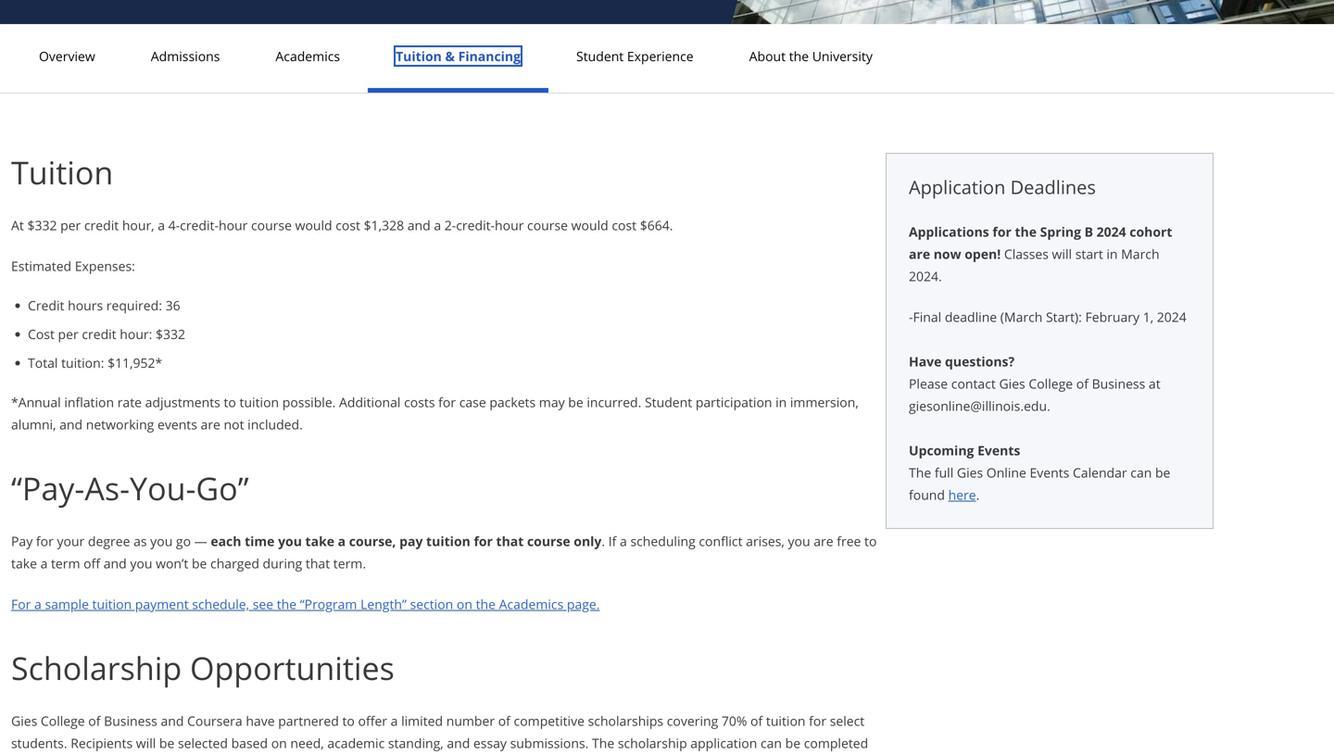 Task type: describe. For each thing, give the bounding box(es) containing it.
credit inside list item
[[82, 325, 116, 343]]

application deadlines
[[909, 174, 1096, 200]]

college inside gies college of business and coursera have partnered to offer a limited number of competitive scholarships covering 70% of tuition for select students. recipients will be selected based on need, academic standing, and essay submissions. the scholarship application can be complete
[[41, 712, 85, 730]]

covering
[[667, 712, 719, 730]]

additional
[[339, 393, 401, 411]]

select
[[830, 712, 865, 730]]

$664.
[[640, 216, 673, 234]]

1 horizontal spatial on
[[457, 595, 473, 613]]

1 credit- from the left
[[180, 216, 219, 234]]

"program
[[300, 595, 357, 613]]

a left 2-
[[434, 216, 441, 234]]

scholarship
[[618, 734, 687, 752]]

length"
[[361, 595, 407, 613]]

upcoming events
[[909, 442, 1021, 459]]

a up the term.
[[338, 532, 346, 550]]

you up during
[[278, 532, 302, 550]]

students.
[[11, 734, 67, 752]]

tuition right 'pay'
[[426, 532, 471, 550]]

conflict
[[699, 532, 743, 550]]

course for tuition
[[527, 532, 571, 550]]

student experience
[[577, 47, 694, 65]]

incurred.
[[587, 393, 642, 411]]

classes
[[1005, 245, 1049, 263]]

0 vertical spatial per
[[60, 216, 81, 234]]

tuition & financing
[[396, 47, 521, 65]]

—
[[194, 532, 207, 550]]

term
[[51, 555, 80, 572]]

during
[[263, 555, 302, 572]]

scholarship
[[11, 646, 182, 690]]

networking
[[86, 416, 154, 433]]

a right the if
[[620, 532, 627, 550]]

and inside . if a scheduling conflict arises, you are free to take a term off and you won't be charged during that term.
[[104, 555, 127, 572]]

have
[[909, 353, 942, 370]]

overview link
[[33, 47, 101, 65]]

submissions.
[[510, 734, 589, 752]]

of up essay
[[498, 712, 511, 730]]

are for . if a scheduling conflict arises, you are free to take a term off and you won't be charged during that term.
[[814, 532, 834, 550]]

can inside the full gies online events calendar can be found
[[1131, 464, 1152, 481]]

credit hours required: 36
[[28, 297, 180, 314]]

$332 inside list item
[[156, 325, 185, 343]]

of up recipients
[[88, 712, 101, 730]]

the full gies online events calendar can be found
[[909, 464, 1171, 504]]

for a sample tuition payment schedule, see the "program length" section on the academics page.
[[11, 595, 600, 613]]

start):
[[1046, 308, 1082, 326]]

0 horizontal spatial student
[[577, 47, 624, 65]]

you right arises,
[[788, 532, 811, 550]]

. if a scheduling conflict arises, you are free to take a term off and you won't be charged during that term.
[[11, 532, 877, 572]]

for inside *annual inflation rate adjustments to tuition possible. additional costs for case packets may be incurred. student participation in immersion, alumni, and networking events are not included.
[[439, 393, 456, 411]]

admissions
[[151, 47, 220, 65]]

time
[[245, 532, 275, 550]]

that inside . if a scheduling conflict arises, you are free to take a term off and you won't be charged during that term.
[[306, 555, 330, 572]]

hour,
[[122, 216, 154, 234]]

case
[[459, 393, 486, 411]]

student experience link
[[571, 47, 699, 65]]

classes will start in march 2024.
[[909, 245, 1160, 285]]

in inside classes will start in march 2024.
[[1107, 245, 1118, 263]]

credit
[[28, 297, 64, 314]]

of inside have questions? please contact gies college of business at giesonline@illinois.edu.
[[1077, 375, 1089, 393]]

cohort
[[1130, 223, 1173, 241]]

payment
[[135, 595, 189, 613]]

business inside have questions? please contact gies college of business at giesonline@illinois.edu.
[[1092, 375, 1146, 393]]

gies inside have questions? please contact gies college of business at giesonline@illinois.edu.
[[1000, 375, 1026, 393]]

tuition & financing link
[[390, 47, 526, 65]]

will inside classes will start in march 2024.
[[1052, 245, 1072, 263]]

for
[[11, 595, 31, 613]]

the right section
[[476, 595, 496, 613]]

coursera
[[187, 712, 243, 730]]

1 hour from the left
[[219, 216, 248, 234]]

on inside gies college of business and coursera have partnered to offer a limited number of competitive scholarships covering 70% of tuition for select students. recipients will be selected based on need, academic standing, and essay submissions. the scholarship application can be complete
[[271, 734, 287, 752]]

spring
[[1040, 223, 1082, 241]]

degree
[[88, 532, 130, 550]]

now
[[934, 245, 962, 263]]

and left 2-
[[408, 216, 431, 234]]

off
[[84, 555, 100, 572]]

charged
[[210, 555, 259, 572]]

online
[[987, 464, 1027, 481]]

alumni,
[[11, 416, 56, 433]]

*annual
[[11, 393, 61, 411]]

gies college of business and coursera have partnered to offer a limited number of competitive scholarships covering 70% of tuition for select students. recipients will be selected based on need, academic standing, and essay submissions. the scholarship application can be complete
[[11, 712, 869, 755]]

&
[[445, 47, 455, 65]]

at $332 per credit hour, a 4-credit-hour course would cost $1,328 and a 2-credit-hour course would cost $664.
[[11, 216, 673, 234]]

scholarship opportunities
[[11, 646, 395, 690]]

to inside . if a scheduling conflict arises, you are free to take a term off and you won't be charged during that term.
[[865, 532, 877, 550]]

application
[[909, 174, 1006, 200]]

a right for
[[34, 595, 42, 613]]

financing
[[458, 47, 521, 65]]

have questions? please contact gies college of business at giesonline@illinois.edu.
[[909, 353, 1161, 415]]

found
[[909, 486, 945, 504]]

here .
[[949, 486, 980, 504]]

the right the see
[[277, 595, 297, 613]]

be right application
[[786, 734, 801, 752]]

academic
[[327, 734, 385, 752]]

(march
[[1001, 308, 1043, 326]]

will inside gies college of business and coursera have partnered to offer a limited number of competitive scholarships covering 70% of tuition for select students. recipients will be selected based on need, academic standing, and essay submissions. the scholarship application can be complete
[[136, 734, 156, 752]]

36
[[165, 297, 180, 314]]

credit hours required: 36 list item
[[28, 296, 886, 315]]

schedule,
[[192, 595, 249, 613]]

february
[[1086, 308, 1140, 326]]

arises,
[[746, 532, 785, 550]]

list containing credit hours required: 36
[[19, 296, 886, 373]]

you down as
[[130, 555, 152, 572]]

"pay-
[[11, 467, 85, 510]]

about the university
[[749, 47, 873, 65]]

won't
[[156, 555, 188, 572]]

-final deadline (march start): february 1, 2024
[[909, 308, 1187, 326]]

inflation
[[64, 393, 114, 411]]

in inside *annual inflation rate adjustments to tuition possible. additional costs for case packets may be incurred. student participation in immersion, alumni, and networking events are not included.
[[776, 393, 787, 411]]

for inside gies college of business and coursera have partnered to offer a limited number of competitive scholarships covering 70% of tuition for select students. recipients will be selected based on need, academic standing, and essay submissions. the scholarship application can be complete
[[809, 712, 827, 730]]

tuition right sample
[[92, 595, 132, 613]]

total
[[28, 354, 58, 372]]

and inside *annual inflation rate adjustments to tuition possible. additional costs for case packets may be incurred. student participation in immersion, alumni, and networking events are not included.
[[59, 416, 83, 433]]

pay
[[400, 532, 423, 550]]

0 vertical spatial academics
[[276, 47, 340, 65]]

total tuition: $11,952*
[[28, 354, 162, 372]]

sample
[[45, 595, 89, 613]]

at
[[1149, 375, 1161, 393]]

included.
[[248, 416, 303, 433]]

each
[[211, 532, 241, 550]]

be inside *annual inflation rate adjustments to tuition possible. additional costs for case packets may be incurred. student participation in immersion, alumni, and networking events are not included.
[[568, 393, 584, 411]]

. inside . if a scheduling conflict arises, you are free to take a term off and you won't be charged during that term.
[[602, 532, 605, 550]]

a inside gies college of business and coursera have partnered to offer a limited number of competitive scholarships covering 70% of tuition for select students. recipients will be selected based on need, academic standing, and essay submissions. the scholarship application can be complete
[[391, 712, 398, 730]]

hour:
[[120, 325, 152, 343]]

here link
[[949, 486, 977, 504]]

0 vertical spatial $332
[[27, 216, 57, 234]]



Task type: vqa. For each thing, say whether or not it's contained in the screenshot.
the program
no



Task type: locate. For each thing, give the bounding box(es) containing it.
cost left $1,328 on the left top of the page
[[336, 216, 361, 234]]

number
[[446, 712, 495, 730]]

tuition
[[240, 393, 279, 411], [426, 532, 471, 550], [92, 595, 132, 613], [766, 712, 806, 730]]

to inside *annual inflation rate adjustments to tuition possible. additional costs for case packets may be incurred. student participation in immersion, alumni, and networking events are not included.
[[224, 393, 236, 411]]

the
[[789, 47, 809, 65], [1015, 223, 1037, 241], [277, 595, 297, 613], [476, 595, 496, 613]]

0 horizontal spatial will
[[136, 734, 156, 752]]

list
[[19, 296, 886, 373]]

gies inside the full gies online events calendar can be found
[[957, 464, 983, 481]]

cost per credit hour: $332 list item
[[28, 324, 886, 344]]

tuition right 70%
[[766, 712, 806, 730]]

1 horizontal spatial .
[[977, 486, 980, 504]]

tuition
[[396, 47, 442, 65], [11, 151, 113, 194]]

need,
[[290, 734, 324, 752]]

1 vertical spatial that
[[306, 555, 330, 572]]

credit- up credit hours required: 36 list item
[[456, 216, 495, 234]]

1 vertical spatial the
[[592, 734, 615, 752]]

$332 right at
[[27, 216, 57, 234]]

the inside gies college of business and coursera have partnered to offer a limited number of competitive scholarships covering 70% of tuition for select students. recipients will be selected based on need, academic standing, and essay submissions. the scholarship application can be complete
[[592, 734, 615, 752]]

0 horizontal spatial events
[[978, 442, 1021, 459]]

tuition up at
[[11, 151, 113, 194]]

college inside have questions? please contact gies college of business at giesonline@illinois.edu.
[[1029, 375, 1073, 393]]

credit- right hour,
[[180, 216, 219, 234]]

academics
[[276, 47, 340, 65], [499, 595, 564, 613]]

0 horizontal spatial academics
[[276, 47, 340, 65]]

1 vertical spatial $332
[[156, 325, 185, 343]]

4-
[[168, 216, 180, 234]]

would left $664.
[[572, 216, 609, 234]]

gies right contact
[[1000, 375, 1026, 393]]

2 would from the left
[[572, 216, 609, 234]]

-
[[909, 308, 913, 326]]

2 horizontal spatial to
[[865, 532, 877, 550]]

1 vertical spatial college
[[41, 712, 85, 730]]

2024 right 1,
[[1157, 308, 1187, 326]]

are left not
[[201, 416, 221, 433]]

1 vertical spatial business
[[104, 712, 157, 730]]

0 vertical spatial credit
[[84, 216, 119, 234]]

0 horizontal spatial hour
[[219, 216, 248, 234]]

deadline
[[945, 308, 997, 326]]

applications
[[909, 223, 990, 241]]

offer
[[358, 712, 387, 730]]

per right cost on the left of the page
[[58, 325, 78, 343]]

1 horizontal spatial that
[[496, 532, 524, 550]]

1 horizontal spatial can
[[1131, 464, 1152, 481]]

the inside applications for the spring b 2024 cohort are now open!
[[1015, 223, 1037, 241]]

student
[[577, 47, 624, 65], [645, 393, 692, 411]]

essay
[[474, 734, 507, 752]]

to up not
[[224, 393, 236, 411]]

pay
[[11, 532, 33, 550]]

would left $1,328 on the left top of the page
[[295, 216, 332, 234]]

0 vertical spatial .
[[977, 486, 980, 504]]

total tuition: $11,952* list item
[[28, 353, 886, 373]]

expenses:
[[75, 257, 135, 275]]

be inside the full gies online events calendar can be found
[[1156, 464, 1171, 481]]

0 horizontal spatial credit-
[[180, 216, 219, 234]]

admissions link
[[145, 47, 226, 65]]

2 vertical spatial gies
[[11, 712, 37, 730]]

take inside . if a scheduling conflict arises, you are free to take a term off and you won't be charged during that term.
[[11, 555, 37, 572]]

college up students.
[[41, 712, 85, 730]]

1 vertical spatial take
[[11, 555, 37, 572]]

1 vertical spatial in
[[776, 393, 787, 411]]

2 credit- from the left
[[456, 216, 495, 234]]

per up estimated expenses:
[[60, 216, 81, 234]]

0 horizontal spatial on
[[271, 734, 287, 752]]

1 cost from the left
[[336, 216, 361, 234]]

1 horizontal spatial would
[[572, 216, 609, 234]]

standing,
[[388, 734, 444, 752]]

partnered
[[278, 712, 339, 730]]

scheduling
[[631, 532, 696, 550]]

gies
[[1000, 375, 1026, 393], [957, 464, 983, 481], [11, 712, 37, 730]]

student left experience
[[577, 47, 624, 65]]

business
[[1092, 375, 1146, 393], [104, 712, 157, 730]]

course for 2-
[[527, 216, 568, 234]]

be inside . if a scheduling conflict arises, you are free to take a term off and you won't be charged during that term.
[[192, 555, 207, 572]]

hour
[[219, 216, 248, 234], [495, 216, 524, 234]]

1 vertical spatial per
[[58, 325, 78, 343]]

1 horizontal spatial gies
[[957, 464, 983, 481]]

0 horizontal spatial would
[[295, 216, 332, 234]]

about the university link
[[744, 47, 878, 65]]

section
[[410, 595, 453, 613]]

that left only
[[496, 532, 524, 550]]

2 vertical spatial are
[[814, 532, 834, 550]]

a right offer
[[391, 712, 398, 730]]

applications for the spring b 2024 cohort are now open!
[[909, 223, 1173, 263]]

go"
[[196, 467, 249, 510]]

tuition inside *annual inflation rate adjustments to tuition possible. additional costs for case packets may be incurred. student participation in immersion, alumni, and networking events are not included.
[[240, 393, 279, 411]]

deadlines
[[1011, 174, 1096, 200]]

the up classes on the top of the page
[[1015, 223, 1037, 241]]

college down -final deadline (march start): february 1, 2024
[[1029, 375, 1073, 393]]

1 horizontal spatial to
[[342, 712, 355, 730]]

take up the term.
[[305, 532, 335, 550]]

can right calendar
[[1131, 464, 1152, 481]]

0 vertical spatial the
[[909, 464, 932, 481]]

1 vertical spatial academics
[[499, 595, 564, 613]]

and up selected at the bottom left of the page
[[161, 712, 184, 730]]

to inside gies college of business and coursera have partnered to offer a limited number of competitive scholarships covering 70% of tuition for select students. recipients will be selected based on need, academic standing, and essay submissions. the scholarship application can be complete
[[342, 712, 355, 730]]

about
[[749, 47, 786, 65]]

1 horizontal spatial will
[[1052, 245, 1072, 263]]

1 horizontal spatial business
[[1092, 375, 1146, 393]]

0 horizontal spatial can
[[761, 734, 782, 752]]

1 vertical spatial on
[[271, 734, 287, 752]]

0 horizontal spatial that
[[306, 555, 330, 572]]

to right free
[[865, 532, 877, 550]]

events inside the full gies online events calendar can be found
[[1030, 464, 1070, 481]]

0 vertical spatial that
[[496, 532, 524, 550]]

.
[[977, 486, 980, 504], [602, 532, 605, 550]]

1 vertical spatial gies
[[957, 464, 983, 481]]

1 horizontal spatial hour
[[495, 216, 524, 234]]

0 horizontal spatial the
[[592, 734, 615, 752]]

limited
[[401, 712, 443, 730]]

2024 right b
[[1097, 223, 1127, 241]]

term.
[[333, 555, 366, 572]]

0 vertical spatial gies
[[1000, 375, 1026, 393]]

$332 down 36
[[156, 325, 185, 343]]

0 horizontal spatial to
[[224, 393, 236, 411]]

be
[[568, 393, 584, 411], [1156, 464, 1171, 481], [192, 555, 207, 572], [159, 734, 175, 752], [786, 734, 801, 752]]

credit-
[[180, 216, 219, 234], [456, 216, 495, 234]]

can right application
[[761, 734, 782, 752]]

0 vertical spatial to
[[224, 393, 236, 411]]

credit up total tuition: $11,952*
[[82, 325, 116, 343]]

pay for your degree as you go — each time you take a course, pay tuition for that course only
[[11, 532, 602, 550]]

0 vertical spatial events
[[978, 442, 1021, 459]]

in left immersion,
[[776, 393, 787, 411]]

b
[[1085, 223, 1094, 241]]

a
[[158, 216, 165, 234], [434, 216, 441, 234], [338, 532, 346, 550], [620, 532, 627, 550], [40, 555, 48, 572], [34, 595, 42, 613], [391, 712, 398, 730]]

business left at
[[1092, 375, 1146, 393]]

credit
[[84, 216, 119, 234], [82, 325, 116, 343]]

2 horizontal spatial are
[[909, 245, 931, 263]]

gies down upcoming events
[[957, 464, 983, 481]]

1 vertical spatial credit
[[82, 325, 116, 343]]

your
[[57, 532, 85, 550]]

1 horizontal spatial tuition
[[396, 47, 442, 65]]

0 vertical spatial tuition
[[396, 47, 442, 65]]

2 vertical spatial to
[[342, 712, 355, 730]]

and down degree
[[104, 555, 127, 572]]

"pay-as-you-go"
[[11, 467, 249, 510]]

0 horizontal spatial .
[[602, 532, 605, 550]]

0 vertical spatial take
[[305, 532, 335, 550]]

march
[[1122, 245, 1160, 263]]

based
[[231, 734, 268, 752]]

the down scholarships
[[592, 734, 615, 752]]

0 horizontal spatial cost
[[336, 216, 361, 234]]

a left the 4-
[[158, 216, 165, 234]]

cost
[[336, 216, 361, 234], [612, 216, 637, 234]]

you right as
[[150, 532, 173, 550]]

not
[[224, 416, 244, 433]]

application
[[691, 734, 757, 752]]

may
[[539, 393, 565, 411]]

be right the may
[[568, 393, 584, 411]]

0 horizontal spatial are
[[201, 416, 221, 433]]

business up recipients
[[104, 712, 157, 730]]

0 vertical spatial business
[[1092, 375, 1146, 393]]

be right calendar
[[1156, 464, 1171, 481]]

tuition for tuition
[[11, 151, 113, 194]]

1 vertical spatial 2024
[[1157, 308, 1187, 326]]

in right start
[[1107, 245, 1118, 263]]

will down spring at the top of the page
[[1052, 245, 1072, 263]]

2 cost from the left
[[612, 216, 637, 234]]

events up "online"
[[978, 442, 1021, 459]]

gies up students.
[[11, 712, 37, 730]]

0 vertical spatial in
[[1107, 245, 1118, 263]]

1 would from the left
[[295, 216, 332, 234]]

0 horizontal spatial tuition
[[11, 151, 113, 194]]

costs
[[404, 393, 435, 411]]

can inside gies college of business and coursera have partnered to offer a limited number of competitive scholarships covering 70% of tuition for select students. recipients will be selected based on need, academic standing, and essay submissions. the scholarship application can be complete
[[761, 734, 782, 752]]

are inside *annual inflation rate adjustments to tuition possible. additional costs for case packets may be incurred. student participation in immersion, alumni, and networking events are not included.
[[201, 416, 221, 433]]

adjustments
[[145, 393, 220, 411]]

tuition for tuition & financing
[[396, 47, 442, 65]]

0 vertical spatial can
[[1131, 464, 1152, 481]]

on right section
[[457, 595, 473, 613]]

and down the inflation
[[59, 416, 83, 433]]

contact
[[952, 375, 996, 393]]

2 horizontal spatial gies
[[1000, 375, 1026, 393]]

on left the need,
[[271, 734, 287, 752]]

1 vertical spatial tuition
[[11, 151, 113, 194]]

0 vertical spatial college
[[1029, 375, 1073, 393]]

1 horizontal spatial college
[[1029, 375, 1073, 393]]

as
[[134, 532, 147, 550]]

1 vertical spatial .
[[602, 532, 605, 550]]

full
[[935, 464, 954, 481]]

1 horizontal spatial credit-
[[456, 216, 495, 234]]

tuition inside gies college of business and coursera have partnered to offer a limited number of competitive scholarships covering 70% of tuition for select students. recipients will be selected based on need, academic standing, and essay submissions. the scholarship application can be complete
[[766, 712, 806, 730]]

see
[[253, 595, 273, 613]]

recipients
[[71, 734, 133, 752]]

and down number
[[447, 734, 470, 752]]

0 vertical spatial are
[[909, 245, 931, 263]]

that
[[496, 532, 524, 550], [306, 555, 330, 572]]

0 vertical spatial 2024
[[1097, 223, 1127, 241]]

be down —
[[192, 555, 207, 572]]

0 horizontal spatial college
[[41, 712, 85, 730]]

student inside *annual inflation rate adjustments to tuition possible. additional costs for case packets may be incurred. student participation in immersion, alumni, and networking events are not included.
[[645, 393, 692, 411]]

1 horizontal spatial events
[[1030, 464, 1070, 481]]

1 vertical spatial events
[[1030, 464, 1070, 481]]

are
[[909, 245, 931, 263], [201, 416, 221, 433], [814, 532, 834, 550]]

are inside . if a scheduling conflict arises, you are free to take a term off and you won't be charged during that term.
[[814, 532, 834, 550]]

the right the about
[[789, 47, 809, 65]]

the inside the full gies online events calendar can be found
[[909, 464, 932, 481]]

the up found
[[909, 464, 932, 481]]

1 horizontal spatial $332
[[156, 325, 185, 343]]

1 horizontal spatial 2024
[[1157, 308, 1187, 326]]

if
[[609, 532, 617, 550]]

tuition up included.
[[240, 393, 279, 411]]

1 vertical spatial will
[[136, 734, 156, 752]]

0 horizontal spatial take
[[11, 555, 37, 572]]

a left "term"
[[40, 555, 48, 572]]

cost left $664.
[[612, 216, 637, 234]]

on
[[457, 595, 473, 613], [271, 734, 287, 752]]

1 vertical spatial student
[[645, 393, 692, 411]]

1 horizontal spatial academics
[[499, 595, 564, 613]]

2-
[[445, 216, 456, 234]]

per
[[60, 216, 81, 234], [58, 325, 78, 343]]

1 horizontal spatial in
[[1107, 245, 1118, 263]]

for inside applications for the spring b 2024 cohort are now open!
[[993, 223, 1012, 241]]

gies inside gies college of business and coursera have partnered to offer a limited number of competitive scholarships covering 70% of tuition for select students. recipients will be selected based on need, academic standing, and essay submissions. the scholarship application can be complete
[[11, 712, 37, 730]]

take down 'pay'
[[11, 555, 37, 572]]

0 horizontal spatial gies
[[11, 712, 37, 730]]

academics link
[[270, 47, 346, 65]]

competitive
[[514, 712, 585, 730]]

participation
[[696, 393, 772, 411]]

are inside applications for the spring b 2024 cohort are now open!
[[909, 245, 931, 263]]

0 horizontal spatial in
[[776, 393, 787, 411]]

tuition left "&"
[[396, 47, 442, 65]]

to up academic
[[342, 712, 355, 730]]

only
[[574, 532, 602, 550]]

please
[[909, 375, 948, 393]]

of down start):
[[1077, 375, 1089, 393]]

1 vertical spatial can
[[761, 734, 782, 752]]

0 vertical spatial student
[[577, 47, 624, 65]]

that down pay for your degree as you go — each time you take a course, pay tuition for that course only
[[306, 555, 330, 572]]

0 horizontal spatial $332
[[27, 216, 57, 234]]

1 vertical spatial are
[[201, 416, 221, 433]]

packets
[[490, 393, 536, 411]]

1 horizontal spatial take
[[305, 532, 335, 550]]

experience
[[627, 47, 694, 65]]

will
[[1052, 245, 1072, 263], [136, 734, 156, 752]]

opportunities
[[190, 646, 395, 690]]

are up 2024.
[[909, 245, 931, 263]]

hour right the 4-
[[219, 216, 248, 234]]

hour right 2-
[[495, 216, 524, 234]]

1 horizontal spatial cost
[[612, 216, 637, 234]]

2024.
[[909, 267, 942, 285]]

1 horizontal spatial student
[[645, 393, 692, 411]]

business inside gies college of business and coursera have partnered to offer a limited number of competitive scholarships covering 70% of tuition for select students. recipients will be selected based on need, academic standing, and essay submissions. the scholarship application can be complete
[[104, 712, 157, 730]]

events right "online"
[[1030, 464, 1070, 481]]

0 horizontal spatial 2024
[[1097, 223, 1127, 241]]

per inside list item
[[58, 325, 78, 343]]

rate
[[117, 393, 142, 411]]

university
[[813, 47, 873, 65]]

you
[[150, 532, 173, 550], [278, 532, 302, 550], [788, 532, 811, 550], [130, 555, 152, 572]]

here
[[949, 486, 977, 504]]

0 horizontal spatial business
[[104, 712, 157, 730]]

calendar
[[1073, 464, 1128, 481]]

upcoming
[[909, 442, 974, 459]]

of right 70%
[[751, 712, 763, 730]]

0 vertical spatial on
[[457, 595, 473, 613]]

be left selected at the bottom left of the page
[[159, 734, 175, 752]]

course,
[[349, 532, 396, 550]]

1 horizontal spatial are
[[814, 532, 834, 550]]

student right incurred.
[[645, 393, 692, 411]]

will right recipients
[[136, 734, 156, 752]]

are for applications for the spring b 2024 cohort are now open!
[[909, 245, 931, 263]]

1 vertical spatial to
[[865, 532, 877, 550]]

credit left hour,
[[84, 216, 119, 234]]

1 horizontal spatial the
[[909, 464, 932, 481]]

are left free
[[814, 532, 834, 550]]

2024 inside applications for the spring b 2024 cohort are now open!
[[1097, 223, 1127, 241]]

2 hour from the left
[[495, 216, 524, 234]]

0 vertical spatial will
[[1052, 245, 1072, 263]]



